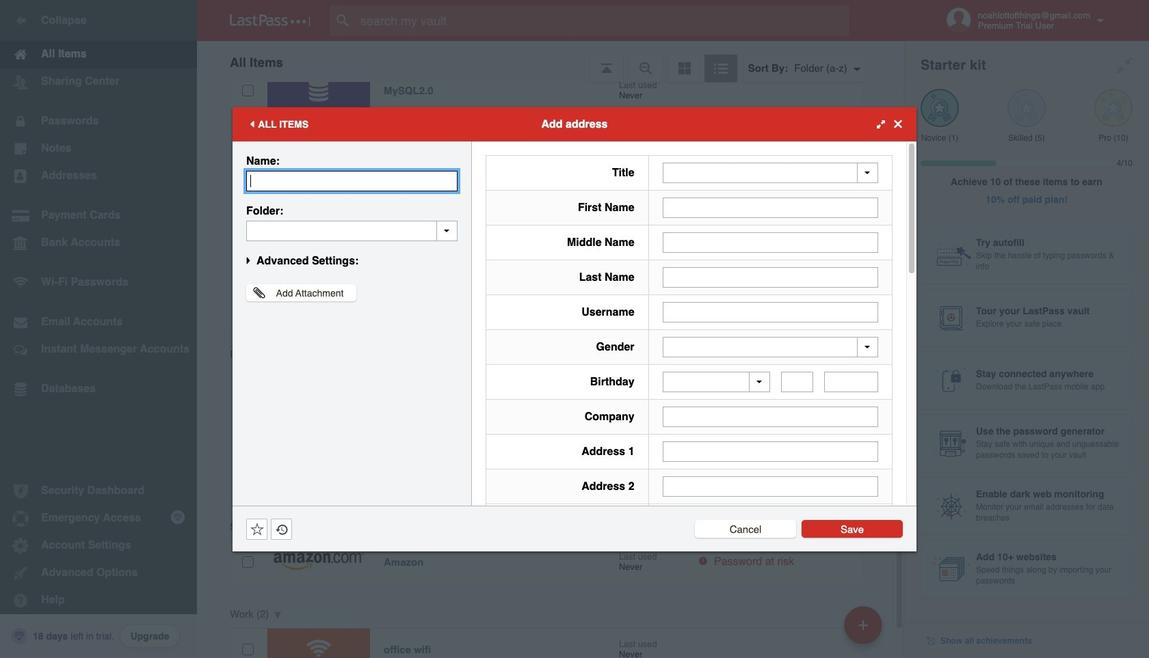 Task type: locate. For each thing, give the bounding box(es) containing it.
search my vault text field
[[330, 5, 876, 36]]

dialog
[[233, 107, 917, 659]]

None text field
[[663, 197, 878, 218], [663, 267, 878, 288], [663, 302, 878, 323], [781, 372, 814, 393], [825, 372, 878, 393], [663, 197, 878, 218], [663, 267, 878, 288], [663, 302, 878, 323], [781, 372, 814, 393], [825, 372, 878, 393]]

None text field
[[246, 171, 458, 191], [246, 221, 458, 241], [663, 232, 878, 253], [663, 407, 878, 428], [663, 442, 878, 462], [663, 477, 878, 497], [246, 171, 458, 191], [246, 221, 458, 241], [663, 232, 878, 253], [663, 407, 878, 428], [663, 442, 878, 462], [663, 477, 878, 497]]

Search search field
[[330, 5, 876, 36]]

new item image
[[859, 621, 868, 630]]



Task type: describe. For each thing, give the bounding box(es) containing it.
vault options navigation
[[197, 41, 904, 82]]

new item navigation
[[839, 603, 891, 659]]

lastpass image
[[230, 14, 311, 27]]

main navigation navigation
[[0, 0, 197, 659]]



